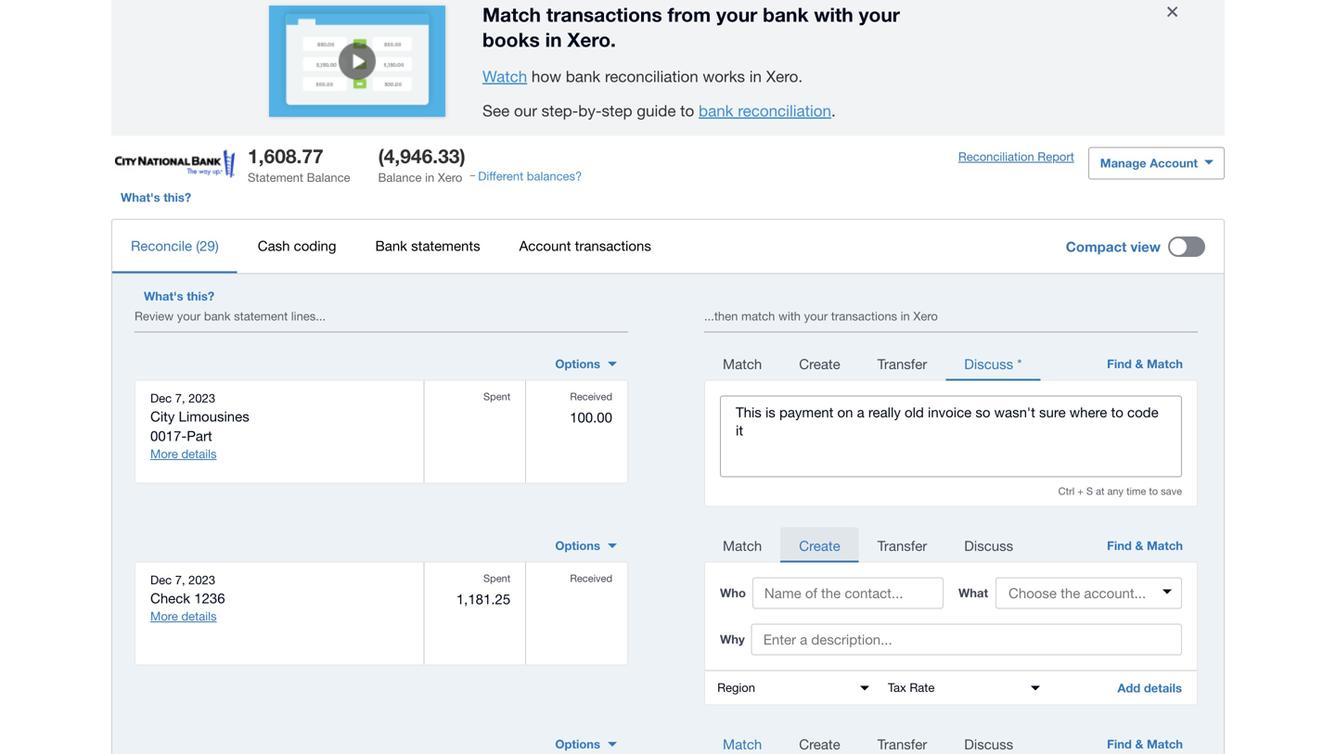 Task type: vqa. For each thing, say whether or not it's contained in the screenshot.
the Empty state of the Expenses widget with a 'Set up expense claims' button and a data-less table. image
no



Task type: locate. For each thing, give the bounding box(es) containing it.
2 vertical spatial find & match
[[1107, 737, 1183, 752]]

1 vertical spatial find & match
[[1107, 539, 1183, 553]]

spent
[[484, 391, 511, 403], [484, 573, 511, 585]]

2 discuss link from the top
[[946, 726, 1032, 754]]

0 vertical spatial details
[[181, 447, 217, 461]]

review your bank statement lines...
[[135, 309, 326, 323]]

who
[[720, 586, 746, 600]]

options button
[[544, 349, 628, 379], [544, 531, 628, 561], [544, 730, 628, 754]]

1 vertical spatial reconciliation
[[738, 102, 831, 120]]

bank statements link
[[357, 220, 499, 271]]

reconciliation report link
[[958, 149, 1074, 165]]

statements
[[411, 238, 480, 254]]

reconcile ( 29 )
[[131, 238, 219, 254]]

1 vertical spatial create
[[799, 538, 840, 554]]

balances?
[[527, 169, 582, 183]]

2 options button from the top
[[544, 531, 628, 561]]

1 vertical spatial transfer link
[[859, 528, 946, 563]]

in inside (4,946.33) balance in xero
[[425, 170, 434, 185]]

2023
[[189, 391, 215, 405], [189, 573, 215, 587]]

1 match link from the top
[[704, 346, 781, 381]]

0 vertical spatial transfer link
[[859, 346, 946, 381]]

0 vertical spatial options button
[[544, 349, 628, 379]]

1 vertical spatial 2023
[[189, 573, 215, 587]]

1 transfer from the top
[[878, 356, 927, 372]]

1 vertical spatial find
[[1107, 539, 1132, 553]]

in
[[545, 28, 562, 51], [750, 67, 762, 85], [425, 170, 434, 185], [901, 309, 910, 323]]

1 options from the top
[[555, 357, 600, 371]]

view
[[1131, 239, 1161, 255]]

3 & from the top
[[1135, 737, 1144, 752]]

1 vertical spatial create link
[[781, 528, 859, 563]]

3 discuss from the top
[[964, 736, 1013, 753]]

what's
[[121, 190, 160, 205], [144, 289, 183, 304]]

7,
[[175, 391, 185, 405], [175, 573, 185, 587]]

0 vertical spatial options
[[555, 357, 600, 371]]

1 balance from the left
[[307, 170, 350, 185]]

transactions inside match transactions from your bank with your books in xero
[[546, 3, 662, 26]]

hide help link
[[1158, 0, 1188, 28]]

2 transfer from the top
[[878, 538, 927, 554]]

reconciliation report
[[958, 150, 1074, 164]]

add details link
[[1103, 671, 1197, 705]]

1 vertical spatial more
[[150, 609, 178, 624]]

3 create from the top
[[799, 736, 840, 753]]

find & match for city limousines
[[1107, 357, 1183, 371]]

7, for city
[[175, 391, 185, 405]]

1,608.77
[[248, 144, 324, 168]]

balance
[[307, 170, 350, 185], [378, 170, 422, 185]]

more down 0017-
[[150, 447, 178, 461]]

2 find & match link from the top
[[1090, 528, 1198, 563]]

3 transfer link from the top
[[859, 726, 946, 754]]

0 vertical spatial 2023
[[189, 391, 215, 405]]

1 options button from the top
[[544, 349, 628, 379]]

create link
[[781, 346, 859, 381], [781, 528, 859, 563], [781, 726, 859, 754]]

2023 for 1236
[[189, 573, 215, 587]]

2 vertical spatial match link
[[704, 726, 781, 754]]

0 vertical spatial spent
[[484, 391, 511, 403]]

statement
[[248, 170, 303, 185]]

options button for city limousines
[[544, 349, 628, 379]]

bank
[[763, 3, 809, 26], [566, 67, 601, 85], [699, 102, 734, 120], [204, 309, 231, 323]]

2 create from the top
[[799, 538, 840, 554]]

your
[[716, 3, 758, 26], [859, 3, 900, 26], [177, 309, 201, 323], [804, 309, 828, 323]]

details inside the dec 7, 2023 check 1236 more details
[[181, 609, 217, 624]]

0 horizontal spatial balance
[[307, 170, 350, 185]]

1 dec from the top
[[150, 391, 172, 405]]

dec inside dec 7, 2023 city limousines 0017-part more details
[[150, 391, 172, 405]]

1 find & match link from the top
[[1090, 346, 1198, 381]]

limousines
[[179, 408, 249, 425]]

what's this? link up reconcile (
[[111, 181, 201, 214]]

compact
[[1066, 239, 1127, 255]]

2 vertical spatial transactions
[[831, 309, 897, 323]]

1 vertical spatial to
[[1149, 485, 1158, 497]]

0 vertical spatial what's
[[121, 190, 160, 205]]

with
[[814, 3, 853, 26], [779, 309, 801, 323]]

2 vertical spatial details
[[1144, 681, 1182, 696]]

transactions for account
[[575, 238, 651, 254]]

0 vertical spatial reconciliation
[[605, 67, 698, 85]]

1 discuss from the top
[[964, 356, 1013, 372]]

1 find from the top
[[1107, 357, 1132, 371]]

what's this?
[[121, 190, 191, 205], [144, 289, 214, 304]]

find & match link
[[1090, 346, 1198, 381], [1090, 528, 1198, 563], [1090, 726, 1198, 754]]

2023 inside dec 7, 2023 city limousines 0017-part more details
[[189, 391, 215, 405]]

0 vertical spatial match link
[[704, 346, 781, 381]]

discuss *
[[964, 356, 1022, 372]]

1 vertical spatial dec
[[150, 573, 172, 587]]

1 vertical spatial with
[[779, 309, 801, 323]]

1 vertical spatial 7,
[[175, 573, 185, 587]]

2 vertical spatial options button
[[544, 730, 628, 754]]

None text field
[[708, 671, 879, 705], [879, 671, 1049, 705], [708, 671, 879, 705], [879, 671, 1049, 705]]

1 vertical spatial transfer
[[878, 538, 927, 554]]

reconciliation
[[605, 67, 698, 85], [738, 102, 831, 120]]

create for check 1236
[[799, 538, 840, 554]]

2 balance from the left
[[378, 170, 422, 185]]

see
[[483, 102, 510, 120]]

create link for check 1236
[[781, 528, 859, 563]]

coding
[[294, 238, 336, 254]]

what's this? link down reconcile ( 29 )
[[135, 280, 224, 313]]

dec inside the dec 7, 2023 check 1236 more details
[[150, 573, 172, 587]]

transfer link
[[859, 346, 946, 381], [859, 528, 946, 563], [859, 726, 946, 754]]

1 vertical spatial more details button
[[150, 608, 217, 625]]

1 vertical spatial received
[[570, 573, 612, 585]]

1 horizontal spatial to
[[1149, 485, 1158, 497]]

at
[[1096, 485, 1105, 497]]

2 find & match from the top
[[1107, 539, 1183, 553]]

what's this? up review
[[144, 289, 214, 304]]

dec
[[150, 391, 172, 405], [150, 573, 172, 587]]

1 discuss link from the top
[[946, 528, 1032, 563]]

2 create link from the top
[[781, 528, 859, 563]]

0 vertical spatial what's this?
[[121, 190, 191, 205]]

0 horizontal spatial to
[[680, 102, 694, 120]]

2 vertical spatial create
[[799, 736, 840, 753]]

3 find from the top
[[1107, 737, 1132, 752]]

0 vertical spatial transfer
[[878, 356, 927, 372]]

reconciliation down works
[[738, 102, 831, 120]]

1 vertical spatial transactions
[[575, 238, 651, 254]]

account
[[1150, 156, 1198, 170], [519, 238, 571, 254]]

dec for city
[[150, 391, 172, 405]]

1 vertical spatial what's this?
[[144, 289, 214, 304]]

0 vertical spatial find & match link
[[1090, 346, 1198, 381]]

3 match link from the top
[[704, 726, 781, 754]]

0 vertical spatial with
[[814, 3, 853, 26]]

...then match with your transactions in xero
[[704, 309, 938, 323]]

to
[[680, 102, 694, 120], [1149, 485, 1158, 497]]

2 vertical spatial transfer link
[[859, 726, 946, 754]]

0 vertical spatial create link
[[781, 346, 859, 381]]

&
[[1135, 357, 1144, 371], [1135, 539, 1144, 553], [1135, 737, 1144, 752]]

1 vertical spatial what's this? link
[[135, 280, 224, 313]]

xero
[[567, 28, 611, 51], [766, 67, 798, 85], [438, 170, 462, 185], [913, 309, 938, 323]]

received 100.00
[[570, 391, 612, 425]]

more down check
[[150, 609, 178, 624]]

this?
[[164, 190, 191, 205], [187, 289, 214, 304]]

1 vertical spatial find & match link
[[1090, 528, 1198, 563]]

bank reconciliation link
[[699, 102, 831, 120]]

more details button down check
[[150, 608, 217, 625]]

1 vertical spatial details
[[181, 609, 217, 624]]

2 vertical spatial find
[[1107, 737, 1132, 752]]

2 & from the top
[[1135, 539, 1144, 553]]

2 vertical spatial options
[[555, 737, 600, 752]]

xero inside (4,946.33) balance in xero
[[438, 170, 462, 185]]

1 find & match from the top
[[1107, 357, 1183, 371]]

account transactions link
[[501, 220, 670, 271]]

details right the add
[[1144, 681, 1182, 696]]

match
[[483, 3, 541, 26], [723, 356, 762, 372], [1147, 357, 1183, 371], [723, 538, 762, 554], [1147, 539, 1183, 553], [723, 736, 762, 753], [1147, 737, 1183, 752]]

2 spent from the top
[[484, 573, 511, 585]]

2023 up 1236
[[189, 573, 215, 587]]

balance down 1,608.77
[[307, 170, 350, 185]]

find & match
[[1107, 357, 1183, 371], [1107, 539, 1183, 553], [1107, 737, 1183, 752]]

0 vertical spatial discuss
[[964, 356, 1013, 372]]

balance down (4,946.33)
[[378, 170, 422, 185]]

reconciliation
[[958, 150, 1034, 164]]

1 vertical spatial options
[[555, 539, 600, 553]]

1 7, from the top
[[175, 391, 185, 405]]

2 match link from the top
[[704, 528, 781, 563]]

this? up reconcile ( 29 )
[[164, 190, 191, 205]]

details down 1236
[[181, 609, 217, 624]]

account down balances?
[[519, 238, 571, 254]]

0 vertical spatial find & match
[[1107, 357, 1183, 371]]

3 options from the top
[[555, 737, 600, 752]]

reconciliation up guide
[[605, 67, 698, 85]]

0 vertical spatial account
[[1150, 156, 1198, 170]]

7, up the limousines
[[175, 391, 185, 405]]

0 vertical spatial dec
[[150, 391, 172, 405]]

find & match for check 1236
[[1107, 539, 1183, 553]]

1 spent from the top
[[484, 391, 511, 403]]

transactions for match
[[546, 3, 662, 26]]

details inside dec 7, 2023 city limousines 0017-part more details
[[181, 447, 217, 461]]

1 vertical spatial account
[[519, 238, 571, 254]]

0 vertical spatial more details button
[[150, 446, 217, 463]]

find
[[1107, 357, 1132, 371], [1107, 539, 1132, 553], [1107, 737, 1132, 752]]

2 options from the top
[[555, 539, 600, 553]]

in inside match transactions from your bank with your books in xero
[[545, 28, 562, 51]]

spent inside spent 1,181.25
[[484, 573, 511, 585]]

discuss link for first find & match link from the bottom of the page
[[946, 726, 1032, 754]]

1 create from the top
[[799, 356, 840, 372]]

1 2023 from the top
[[189, 391, 215, 405]]

2023 inside the dec 7, 2023 check 1236 more details
[[189, 573, 215, 587]]

2 transfer link from the top
[[859, 528, 946, 563]]

what's this? link
[[111, 181, 201, 214], [135, 280, 224, 313]]

lines...
[[291, 309, 326, 323]]

2 find from the top
[[1107, 539, 1132, 553]]

0 vertical spatial transactions
[[546, 3, 662, 26]]

1 vertical spatial discuss link
[[946, 726, 1032, 754]]

hide
[[1158, 2, 1180, 14]]

7, inside dec 7, 2023 city limousines 0017-part more details
[[175, 391, 185, 405]]

dec up check
[[150, 573, 172, 587]]

0 vertical spatial more
[[150, 447, 178, 461]]

1 vertical spatial this?
[[187, 289, 214, 304]]

7, inside the dec 7, 2023 check 1236 more details
[[175, 573, 185, 587]]

2 2023 from the top
[[189, 573, 215, 587]]

more details button
[[150, 446, 217, 463], [150, 608, 217, 625]]

0 vertical spatial &
[[1135, 357, 1144, 371]]

received for received 100.00
[[570, 391, 612, 403]]

what's up review
[[144, 289, 183, 304]]

2 vertical spatial transfer
[[878, 736, 927, 753]]

to right time
[[1149, 485, 1158, 497]]

report
[[1038, 150, 1074, 164]]

2 vertical spatial discuss
[[964, 736, 1013, 753]]

7, up check
[[175, 573, 185, 587]]

0 vertical spatial find
[[1107, 357, 1132, 371]]

1 transfer link from the top
[[859, 346, 946, 381]]

options
[[555, 357, 600, 371], [555, 539, 600, 553], [555, 737, 600, 752]]

2 more from the top
[[150, 609, 178, 624]]

to right guide
[[680, 102, 694, 120]]

1 more details button from the top
[[150, 446, 217, 463]]

3 create link from the top
[[781, 726, 859, 754]]

to for guide
[[680, 102, 694, 120]]

transfer
[[878, 356, 927, 372], [878, 538, 927, 554], [878, 736, 927, 753]]

more details button down 0017-
[[150, 446, 217, 463]]

options button for check 1236
[[544, 531, 628, 561]]

what's up reconcile (
[[121, 190, 160, 205]]

dec up city
[[150, 391, 172, 405]]

1 received from the top
[[570, 391, 612, 403]]

options for city limousines
[[555, 357, 600, 371]]

account right manage
[[1150, 156, 1198, 170]]

compact view
[[1066, 239, 1161, 255]]

0 horizontal spatial with
[[779, 309, 801, 323]]

received inside "received 100.00"
[[570, 391, 612, 403]]

0 vertical spatial create
[[799, 356, 840, 372]]

1 vertical spatial what's
[[144, 289, 183, 304]]

transfer link for city limousines
[[859, 346, 946, 381]]

city
[[150, 408, 175, 425]]

this? up review your bank statement lines...
[[187, 289, 214, 304]]

1 vertical spatial spent
[[484, 573, 511, 585]]

more
[[150, 447, 178, 461], [150, 609, 178, 624]]

match inside match transactions from your bank with your books in xero
[[483, 3, 541, 26]]

more inside dec 7, 2023 city limousines 0017-part more details
[[150, 447, 178, 461]]

our
[[514, 102, 537, 120]]

2 dec from the top
[[150, 573, 172, 587]]

1 horizontal spatial with
[[814, 3, 853, 26]]

1 vertical spatial options button
[[544, 531, 628, 561]]

0 vertical spatial discuss link
[[946, 528, 1032, 563]]

2 vertical spatial find & match link
[[1090, 726, 1198, 754]]

2 discuss from the top
[[964, 538, 1013, 554]]

0 vertical spatial 7,
[[175, 391, 185, 405]]

7, for check
[[175, 573, 185, 587]]

1 vertical spatial discuss
[[964, 538, 1013, 554]]

0 vertical spatial received
[[570, 391, 612, 403]]

0 horizontal spatial account
[[519, 238, 571, 254]]

(4,946.33)
[[378, 144, 466, 168]]

1 & from the top
[[1135, 357, 1144, 371]]

1 create link from the top
[[781, 346, 859, 381]]

2 vertical spatial create link
[[781, 726, 859, 754]]

2 received from the top
[[570, 573, 612, 585]]

details down part
[[181, 447, 217, 461]]

what's this? up reconcile (
[[121, 190, 191, 205]]

1 vertical spatial match link
[[704, 528, 781, 563]]

1 more from the top
[[150, 447, 178, 461]]

2023 up the limousines
[[189, 391, 215, 405]]

1 horizontal spatial balance
[[378, 170, 422, 185]]

add details
[[1118, 681, 1182, 696]]

check
[[150, 590, 190, 607]]

100.00
[[570, 409, 612, 425]]

2 7, from the top
[[175, 573, 185, 587]]

0 vertical spatial to
[[680, 102, 694, 120]]

2 vertical spatial &
[[1135, 737, 1144, 752]]

1 vertical spatial &
[[1135, 539, 1144, 553]]

statement
[[234, 309, 288, 323]]

3 find & match from the top
[[1107, 737, 1183, 752]]

how
[[532, 67, 561, 85]]

match link
[[704, 346, 781, 381], [704, 528, 781, 563], [704, 726, 781, 754]]

balance inside 1,608.77 statement balance
[[307, 170, 350, 185]]

discuss link
[[946, 528, 1032, 563], [946, 726, 1032, 754]]

Enter a description... text field
[[751, 624, 1182, 656]]



Task type: describe. For each thing, give the bounding box(es) containing it.
1 horizontal spatial reconciliation
[[738, 102, 831, 120]]

time
[[1127, 485, 1146, 497]]

bank statements
[[375, 238, 480, 254]]

see our step-by-step guide to bank reconciliation
[[483, 102, 831, 120]]

find & match link for city limousines
[[1090, 346, 1198, 381]]

match link for check 1236
[[704, 528, 781, 563]]

(4,946.33) balance in xero
[[378, 144, 466, 185]]

works
[[703, 67, 745, 85]]

create for city limousines
[[799, 356, 840, 372]]

part
[[187, 428, 212, 444]]

2023 for limousines
[[189, 391, 215, 405]]

watch
[[483, 67, 527, 85]]

review
[[135, 309, 174, 323]]

help
[[1158, 15, 1180, 28]]

& for check 1236
[[1135, 539, 1144, 553]]

reconcile (
[[131, 238, 200, 254]]

Name of the contact... text field
[[752, 578, 944, 609]]

ctrl + s at any time to save
[[1058, 485, 1182, 497]]

options for check 1236
[[555, 539, 600, 553]]

0 vertical spatial this?
[[164, 190, 191, 205]]

2 more details button from the top
[[150, 608, 217, 625]]

different balances?
[[478, 169, 582, 183]]

match transactions from your bank with your books in xero
[[483, 3, 900, 51]]

books
[[483, 28, 540, 51]]

received for received
[[570, 573, 612, 585]]

what
[[959, 586, 988, 600]]

+
[[1078, 485, 1084, 497]]

)
[[215, 238, 219, 254]]

discuss link for check 1236 find & match link
[[946, 528, 1032, 563]]

spent for spent 1,181.25
[[484, 573, 511, 585]]

guide
[[637, 102, 676, 120]]

step-
[[542, 102, 578, 120]]

1236
[[194, 590, 225, 607]]

dec 7, 2023 city limousines 0017-part more details
[[150, 391, 249, 461]]

save
[[1161, 485, 1182, 497]]

by-
[[578, 102, 602, 120]]

any
[[1108, 485, 1124, 497]]

Choose the account... text field
[[998, 579, 1180, 607]]

1,181.25
[[456, 591, 511, 607]]

create link for city limousines
[[781, 346, 859, 381]]

more inside the dec 7, 2023 check 1236 more details
[[150, 609, 178, 624]]

...then
[[704, 309, 738, 323]]

dec 7, 2023 check 1236 more details
[[150, 573, 225, 624]]

different
[[478, 169, 524, 183]]

cash coding link
[[239, 220, 355, 271]]

ctrl
[[1058, 485, 1075, 497]]

spent for spent
[[484, 391, 511, 403]]

why
[[720, 632, 745, 647]]

xero inside match transactions from your bank with your books in xero
[[567, 28, 611, 51]]

s
[[1087, 485, 1093, 497]]

*
[[1017, 356, 1022, 372]]

discuss * link
[[946, 346, 1041, 381]]

transfer for check 1236
[[878, 538, 927, 554]]

transfer for city limousines
[[878, 356, 927, 372]]

bank
[[375, 238, 407, 254]]

watch link
[[483, 67, 527, 85]]

different balances? link
[[478, 169, 582, 184]]

0 vertical spatial what's this? link
[[111, 181, 201, 214]]

match link for city limousines
[[704, 346, 781, 381]]

3 find & match link from the top
[[1090, 726, 1198, 754]]

bank inside match transactions from your bank with your books in xero
[[763, 3, 809, 26]]

1 horizontal spatial account
[[1150, 156, 1198, 170]]

29
[[200, 238, 215, 254]]

1,608.77 statement balance
[[248, 144, 350, 185]]

& for city limousines
[[1135, 357, 1144, 371]]

dec for check
[[150, 573, 172, 587]]

manage account
[[1100, 156, 1198, 170]]

watch how bank reconciliation works in xero
[[483, 67, 798, 85]]

balance inside (4,946.33) balance in xero
[[378, 170, 422, 185]]

3 options button from the top
[[544, 730, 628, 754]]

to for time
[[1149, 485, 1158, 497]]

3 transfer from the top
[[878, 736, 927, 753]]

cash
[[258, 238, 290, 254]]

add
[[1118, 681, 1141, 696]]

find for city limousines
[[1107, 357, 1132, 371]]

step
[[602, 102, 632, 120]]

0 horizontal spatial reconciliation
[[605, 67, 698, 85]]

from
[[668, 3, 711, 26]]

spent 1,181.25
[[456, 573, 511, 607]]

transfer link for check 1236
[[859, 528, 946, 563]]

find & match link for check 1236
[[1090, 528, 1198, 563]]

find for check 1236
[[1107, 539, 1132, 553]]

hide help
[[1158, 2, 1180, 28]]

This is payment on a really old invoice so wasn't sure where to code it text field
[[721, 397, 1181, 476]]

cash coding
[[258, 238, 336, 254]]

manage
[[1100, 156, 1147, 170]]

account transactions
[[519, 238, 651, 254]]

with inside match transactions from your bank with your books in xero
[[814, 3, 853, 26]]

0017-
[[150, 428, 187, 444]]

match
[[741, 309, 775, 323]]



